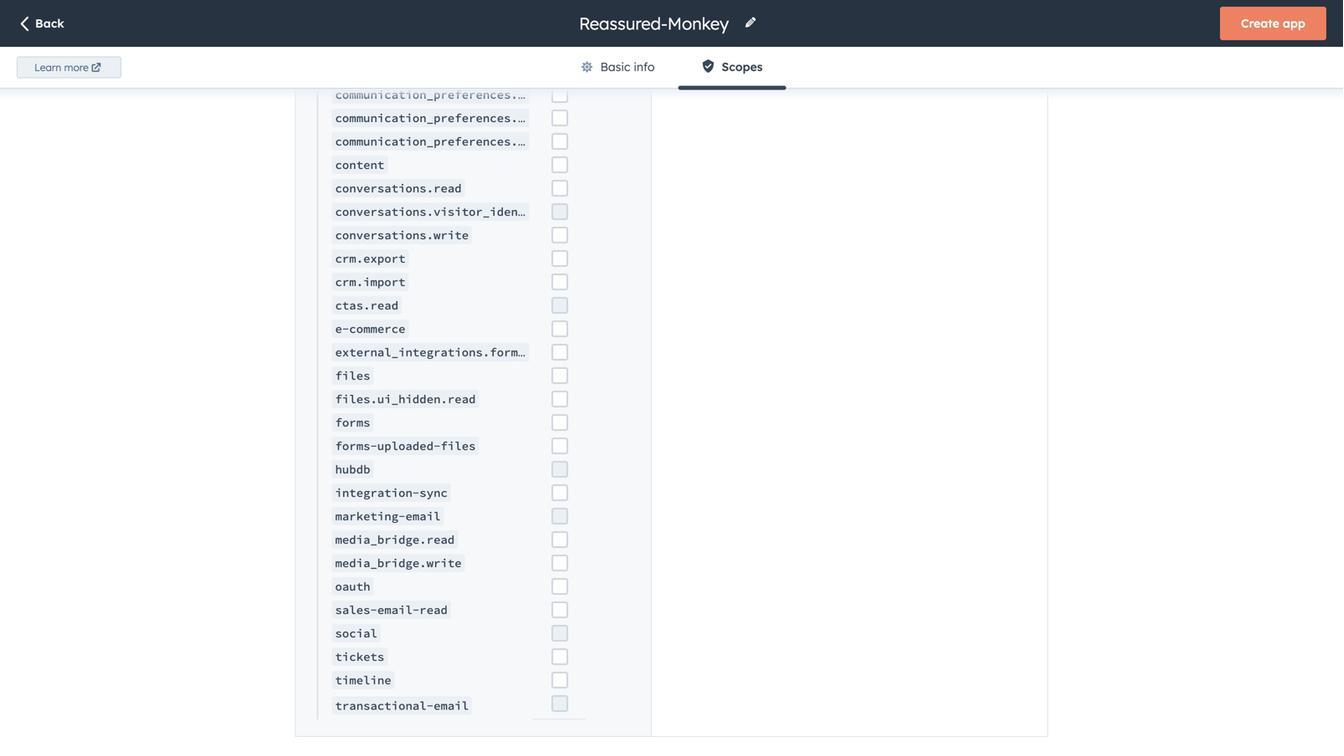 Task type: describe. For each thing, give the bounding box(es) containing it.
media_bridge.write
[[335, 556, 462, 571]]

crm.import
[[335, 275, 406, 290]]

basic info
[[601, 59, 655, 74]]

transactional-email
[[335, 699, 469, 714]]

api
[[545, 58, 565, 72]]

commerce
[[349, 322, 406, 337]]

e-commerce
[[335, 322, 406, 337]]

forms-uploaded-files
[[335, 439, 476, 454]]

way
[[470, 58, 493, 72]]

make
[[511, 58, 541, 72]]

none field inside page section element
[[578, 12, 734, 35]]

0 horizontal spatial you
[[314, 78, 336, 93]]

0 horizontal spatial files
[[335, 368, 370, 383]]

communication_preferences.read_write
[[335, 111, 589, 126]]

conversations.visitor_identification.tokens.create
[[335, 204, 687, 219]]

hubdb
[[335, 462, 370, 477]]

learn for learn more
[[34, 61, 61, 74]]

tickets
[[335, 650, 385, 665]]

page section element
[[0, 0, 1344, 90]]

learn for learn what you can do with private apps
[[244, 78, 277, 93]]

external_integrations.forms.access
[[335, 345, 574, 360]]

0 vertical spatial you
[[343, 58, 363, 72]]

settings
[[27, 71, 95, 92]]

conversations.write
[[335, 228, 469, 243]]

learn what you can do with private apps
[[244, 78, 486, 93]]

private
[[244, 58, 283, 72]]

integration-
[[335, 486, 420, 501]]

hubspot
[[639, 58, 687, 72]]

integration-sync
[[335, 486, 448, 501]]

learn more
[[34, 61, 89, 74]]

read
[[420, 603, 448, 618]]

scopes button
[[679, 47, 787, 90]]

marketing-email
[[335, 509, 441, 524]]

media_bridge.read
[[335, 532, 455, 548]]

info
[[634, 59, 655, 74]]

ctas.read
[[335, 298, 399, 313]]

1 vertical spatial apps
[[457, 78, 486, 93]]

content
[[335, 157, 385, 172]]

email-
[[378, 603, 420, 618]]

what
[[281, 78, 310, 93]]

create app
[[1242, 16, 1306, 31]]

basic
[[601, 59, 631, 74]]

create app button
[[1221, 7, 1327, 40]]

timeline
[[335, 673, 392, 688]]

more
[[64, 61, 89, 74]]

email for marketing-
[[406, 509, 441, 524]]

crm.export
[[335, 251, 406, 266]]

sales-email-read
[[335, 603, 448, 618]]

0 vertical spatial private
[[411, 78, 454, 93]]

powerful,
[[377, 58, 428, 72]]

secure
[[431, 58, 467, 72]]

learn what you can do with private apps link
[[244, 77, 503, 97]]

uploaded-
[[378, 439, 441, 454]]



Task type: vqa. For each thing, say whether or not it's contained in the screenshot.
topmost ADVANCED
no



Task type: locate. For each thing, give the bounding box(es) containing it.
0 vertical spatial a
[[367, 58, 374, 72]]

scopes
[[722, 59, 763, 74]]

private down secure
[[411, 78, 454, 93]]

app inside button
[[1284, 16, 1306, 31]]

create for create a private app
[[265, 145, 303, 160]]

0 vertical spatial files
[[335, 368, 370, 383]]

0 horizontal spatial create
[[265, 145, 303, 160]]

dashboard
[[28, 25, 92, 40]]

social
[[335, 626, 378, 641]]

your
[[611, 58, 635, 72]]

apps up what
[[286, 58, 313, 72]]

create inside button
[[1242, 16, 1280, 31]]

learn inside learn what you can do with private apps link
[[244, 78, 277, 93]]

1 horizontal spatial app
[[1284, 16, 1306, 31]]

learn more link
[[17, 57, 121, 78]]

learn left more at the left top of page
[[34, 61, 61, 74]]

private down can
[[317, 145, 359, 160]]

1 vertical spatial private
[[317, 145, 359, 160]]

0 horizontal spatial apps
[[286, 58, 313, 72]]

0 vertical spatial create
[[1242, 16, 1280, 31]]

0 horizontal spatial app
[[362, 145, 385, 160]]

communication_preferences.read
[[335, 87, 546, 102]]

0 horizontal spatial a
[[306, 145, 314, 160]]

to
[[496, 58, 508, 72], [596, 58, 607, 72]]

can
[[339, 78, 360, 93]]

calls
[[568, 58, 593, 72]]

create a private app button
[[244, 136, 406, 170]]

files
[[335, 368, 370, 383], [441, 439, 476, 454]]

1 horizontal spatial create
[[1242, 16, 1280, 31]]

1 vertical spatial a
[[306, 145, 314, 160]]

0 vertical spatial app
[[1284, 16, 1306, 31]]

do
[[364, 78, 379, 93]]

a left content
[[306, 145, 314, 160]]

to right way
[[496, 58, 508, 72]]

private apps give you a powerful, secure way to make api calls to your hubspot account.
[[244, 58, 738, 72]]

0 horizontal spatial to
[[496, 58, 508, 72]]

learn
[[34, 61, 61, 74], [244, 78, 277, 93]]

1 to from the left
[[496, 58, 508, 72]]

1 vertical spatial you
[[314, 78, 336, 93]]

1 horizontal spatial private
[[411, 78, 454, 93]]

files.ui_hidden.read
[[335, 392, 476, 407]]

sales-
[[335, 603, 378, 618]]

1 horizontal spatial files
[[441, 439, 476, 454]]

navigation inside page section element
[[557, 47, 787, 90]]

2 to from the left
[[596, 58, 607, 72]]

create
[[1242, 16, 1280, 31], [265, 145, 303, 160]]

dashboard link
[[0, 17, 103, 50]]

a inside "button"
[[306, 145, 314, 160]]

learn inside learn more link
[[34, 61, 61, 74]]

1 horizontal spatial a
[[367, 58, 374, 72]]

0 vertical spatial learn
[[34, 61, 61, 74]]

create inside "button"
[[265, 145, 303, 160]]

1 horizontal spatial to
[[596, 58, 607, 72]]

0 horizontal spatial learn
[[34, 61, 61, 74]]

private inside "button"
[[317, 145, 359, 160]]

sync
[[420, 486, 448, 501]]

marketing-
[[335, 509, 406, 524]]

1 link opens in a new window image from the top
[[489, 77, 501, 97]]

a up do
[[367, 58, 374, 72]]

private
[[411, 78, 454, 93], [317, 145, 359, 160]]

link opens in a new window image
[[489, 77, 501, 97], [489, 81, 501, 93]]

1 vertical spatial learn
[[244, 78, 277, 93]]

forms
[[335, 415, 370, 430]]

1 vertical spatial email
[[434, 699, 469, 714]]

back button
[[17, 15, 64, 34]]

to right calls
[[596, 58, 607, 72]]

1 horizontal spatial apps
[[457, 78, 486, 93]]

email for transactional-
[[434, 699, 469, 714]]

forms-
[[335, 439, 378, 454]]

0 horizontal spatial private
[[317, 145, 359, 160]]

1 horizontal spatial you
[[343, 58, 363, 72]]

2 link opens in a new window image from the top
[[489, 81, 501, 93]]

1 vertical spatial app
[[362, 145, 385, 160]]

basic info button
[[557, 47, 679, 88]]

files up the sync
[[441, 439, 476, 454]]

1 horizontal spatial learn
[[244, 78, 277, 93]]

apps down way
[[457, 78, 486, 93]]

oauth
[[335, 579, 370, 594]]

with
[[383, 78, 408, 93]]

None field
[[578, 12, 734, 35]]

1 vertical spatial files
[[441, 439, 476, 454]]

navigation containing basic info
[[557, 47, 787, 90]]

you up can
[[343, 58, 363, 72]]

email
[[406, 509, 441, 524], [434, 699, 469, 714]]

apps
[[286, 58, 313, 72], [457, 78, 486, 93]]

learn down the private
[[244, 78, 277, 93]]

files up forms
[[335, 368, 370, 383]]

alert
[[244, 203, 1315, 438]]

navigation
[[557, 47, 787, 90]]

conversations.read
[[335, 181, 462, 196]]

0 vertical spatial apps
[[286, 58, 313, 72]]

account.
[[691, 58, 738, 72]]

transactional-
[[335, 699, 434, 714]]

link opens in a new window image inside learn what you can do with private apps link
[[489, 81, 501, 93]]

give
[[317, 58, 340, 72]]

e-
[[335, 322, 349, 337]]

.
[[503, 78, 506, 93]]

create for create app
[[1242, 16, 1280, 31]]

app inside "button"
[[362, 145, 385, 160]]

you down give
[[314, 78, 336, 93]]

1 vertical spatial create
[[265, 145, 303, 160]]

create a private app
[[265, 145, 385, 160]]

app
[[1284, 16, 1306, 31], [362, 145, 385, 160]]

back
[[35, 16, 64, 31]]

a
[[367, 58, 374, 72], [306, 145, 314, 160]]

communication_preferences.write
[[335, 134, 553, 149]]

0 vertical spatial email
[[406, 509, 441, 524]]

you
[[343, 58, 363, 72], [314, 78, 336, 93]]



